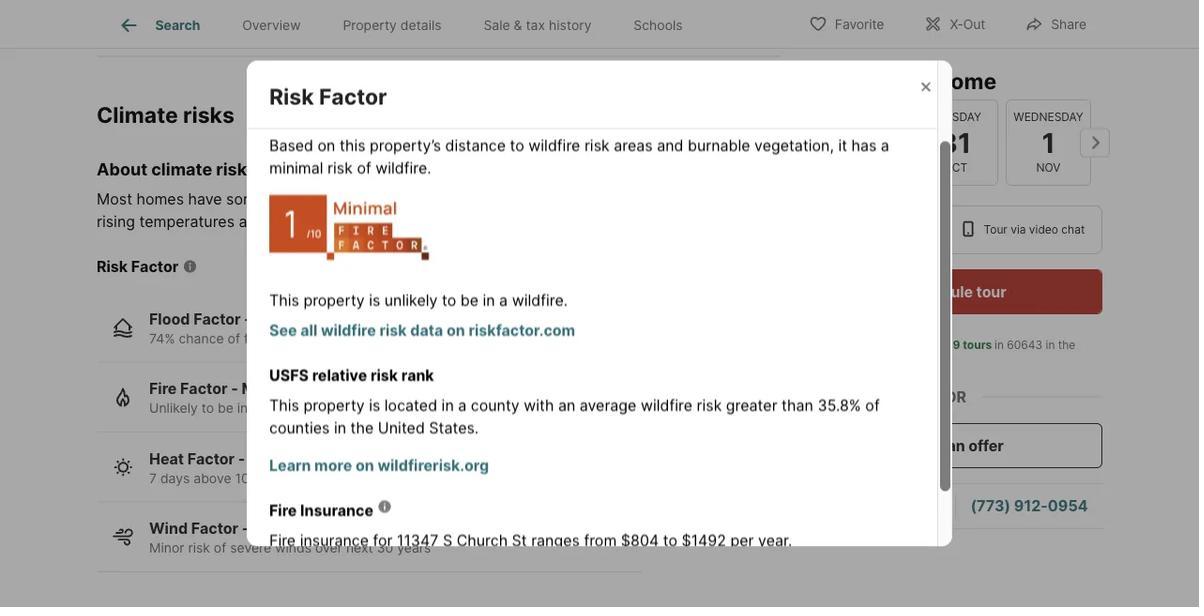 Task type: describe. For each thing, give the bounding box(es) containing it.
(773) 912-0954
[[971, 497, 1089, 515]]

property for unlikely
[[304, 292, 365, 310]]

overview
[[242, 17, 301, 33]]

(773)
[[971, 497, 1011, 515]]

property for located
[[304, 397, 365, 415]]

insurance
[[300, 532, 369, 550]]

on inside learn more on wildfirerisk.org link
[[356, 457, 374, 475]]

over
[[315, 540, 343, 556]]

risk left rank
[[371, 367, 398, 385]]

of inside wind factor - minor minor risk of severe winds over next 30 years
[[214, 540, 227, 556]]

wildfirerisk.org
[[378, 457, 489, 475]]

fire for fire insurance
[[269, 502, 297, 520]]

fire factor score logo image
[[269, 180, 430, 261]]

risk inside see all wildfire risk data on riskfactor.com link
[[380, 322, 407, 340]]

1
[[1042, 126, 1056, 159]]

tab list inside risk factor dialog
[[269, 21, 930, 75]]

in inside the % of counties in the united states.
[[334, 419, 347, 438]]

history
[[549, 17, 592, 33]]

heat factor - moderate 7 days above 101° expected this year, 15 days in 30 years
[[149, 450, 507, 486]]

30 button
[[821, 98, 906, 187]]

for
[[373, 532, 393, 550]]

sale
[[484, 17, 510, 33]]

and inside based on this property's distance to wildfire risk areas and burnable vegetation, it has a minimal risk of wildfire.
[[657, 137, 684, 156]]

next inside wind factor - minor minor risk of severe winds over next 30 years
[[346, 540, 373, 556]]

&
[[514, 17, 523, 33]]

search link
[[118, 14, 200, 37]]

favorite button
[[793, 4, 901, 43]]

next inside flood factor - major 74% chance of flooding in next 30 years
[[313, 331, 340, 347]]

years inside wind factor - minor minor risk of severe winds over next 30 years
[[397, 540, 431, 556]]

this property is unlikely to be in a wildfire.
[[269, 292, 568, 310]]

to inside based on this property's distance to wildfire risk areas and burnable vegetation, it has a minimal risk of wildfire.
[[510, 137, 525, 156]]

0 horizontal spatial and
[[239, 212, 266, 231]]

climate inside most homes have some risk of natural disasters, and may be impacted by climate change due to rising temperatures and sea levels.
[[622, 190, 674, 208]]

in the last 30 days
[[852, 338, 1079, 369]]

risk factor element
[[269, 61, 410, 110]]

home
[[938, 68, 997, 94]]

30 inside button
[[845, 126, 882, 159]]

tour for go
[[844, 68, 888, 94]]

is for unlikely
[[369, 292, 381, 310]]

%
[[849, 397, 862, 415]]

via
[[1011, 223, 1027, 237]]

year.
[[759, 532, 793, 550]]

s
[[443, 532, 453, 550]]

to up data
[[442, 292, 456, 310]]

distance
[[445, 137, 506, 156]]

risk factor dialog
[[247, 21, 953, 607]]

risk up natural
[[328, 160, 353, 178]]

a inside based on this property's distance to wildfire risk areas and burnable vegetation, it has a minimal risk of wildfire.
[[881, 137, 890, 156]]

0 horizontal spatial minor
[[149, 540, 185, 556]]

tour via video chat list box
[[809, 206, 1103, 254]]

factor inside fire factor - minimal unlikely to be in a wildfire in next 30 years
[[180, 380, 228, 398]]

risk inside dialog
[[269, 83, 314, 110]]

property
[[343, 17, 397, 33]]

climate risks
[[97, 102, 235, 128]]

per
[[731, 532, 754, 550]]

in inside "heat factor - moderate 7 days above 101° expected this year, 15 days in 30 years"
[[438, 470, 449, 486]]

- for minor
[[242, 520, 249, 538]]

or
[[945, 388, 967, 406]]

most
[[97, 190, 132, 208]]

year,
[[353, 470, 383, 486]]

11347
[[397, 532, 439, 550]]

of inside the % of counties in the united states.
[[866, 397, 880, 415]]

minimal
[[242, 380, 299, 398]]

natural
[[317, 190, 366, 208]]

start an offer
[[908, 437, 1004, 455]]

this property is located in a county with an average wildfire risk greater than 35.8
[[269, 397, 849, 415]]

tours
[[963, 338, 993, 352]]

minimal
[[269, 160, 324, 178]]

have
[[188, 190, 222, 208]]

risk inside most homes have some risk of natural disasters, and may be impacted by climate change due to rising temperatures and sea levels.
[[269, 190, 294, 208]]

unlikely
[[385, 292, 438, 310]]

flood
[[149, 310, 190, 328]]

0 horizontal spatial climate
[[151, 159, 212, 180]]

15
[[387, 470, 401, 486]]

vegetation,
[[755, 137, 834, 156]]

x-
[[950, 16, 964, 32]]

years inside "heat factor - moderate 7 days above 101° expected this year, 15 days in 30 years"
[[473, 470, 507, 486]]

out
[[964, 16, 986, 32]]

1 horizontal spatial days
[[405, 470, 434, 486]]

to inside most homes have some risk of natural disasters, and may be impacted by climate change due to rising temperatures and sea levels.
[[765, 190, 780, 208]]

some
[[226, 190, 265, 208]]

usfs relative risk rank
[[269, 367, 434, 385]]

- for major
[[244, 310, 251, 328]]

0 horizontal spatial days
[[160, 470, 190, 486]]

start
[[908, 437, 944, 455]]

a up states.
[[458, 397, 467, 415]]

fire factor
[[269, 107, 348, 126]]

this for tour
[[893, 68, 933, 94]]

be inside most homes have some risk of natural disasters, and may be impacted by climate change due to rising temperatures and sea levels.
[[508, 190, 526, 208]]

19
[[948, 338, 961, 352]]

heat
[[149, 450, 184, 468]]

tax
[[526, 17, 545, 33]]

912-
[[1015, 497, 1048, 515]]

relative
[[312, 367, 367, 385]]

1 horizontal spatial and
[[444, 190, 470, 208]]

moderate
[[249, 450, 320, 468]]

schedule
[[905, 283, 974, 301]]

overview tab
[[221, 3, 322, 48]]

tour
[[984, 223, 1008, 237]]

last
[[852, 355, 871, 369]]

2 $ from the left
[[682, 532, 692, 550]]

learn more on wildfirerisk.org link
[[269, 448, 930, 478]]

a inside fire factor - minimal unlikely to be in a wildfire in next 30 years
[[252, 401, 259, 416]]

this for on
[[340, 137, 366, 156]]

tour for schedule
[[977, 283, 1007, 301]]

wednesday
[[1014, 110, 1084, 124]]

sale & tax history tab
[[463, 3, 613, 48]]

areas
[[614, 137, 653, 156]]

oct
[[944, 161, 968, 175]]

1 horizontal spatial minor
[[253, 520, 295, 538]]

wildfire inside fire factor - minimal unlikely to be in a wildfire in next 30 years
[[263, 401, 308, 416]]

redfin
[[852, 338, 886, 352]]

homes
[[137, 190, 184, 208]]

a up riskfactor.com
[[500, 292, 508, 310]]

on inside based on this property's distance to wildfire risk areas and burnable vegetation, it has a minimal risk of wildfire.
[[318, 137, 336, 156]]

next inside fire factor - minimal unlikely to be in a wildfire in next 30 years
[[326, 401, 353, 416]]

change
[[678, 190, 730, 208]]

days inside 'in the last 30 days'
[[892, 355, 917, 369]]

fire factor - minimal unlikely to be in a wildfire in next 30 years
[[149, 380, 411, 416]]

offer
[[969, 437, 1004, 455]]

riskfactor.com
[[469, 322, 576, 340]]

property details
[[343, 17, 442, 33]]

risk inside wind factor - minor minor risk of severe winds over next 30 years
[[188, 540, 210, 556]]

years inside fire factor - minimal unlikely to be in a wildfire in next 30 years
[[377, 401, 411, 416]]

1492
[[692, 532, 727, 550]]

county
[[471, 397, 520, 415]]

it
[[839, 137, 848, 156]]

led
[[929, 338, 945, 352]]

see all wildfire risk data on riskfactor.com link
[[269, 312, 930, 342]]

31
[[941, 126, 972, 159]]

years inside flood factor - major 74% chance of flooding in next 30 years
[[364, 331, 398, 347]]

with
[[524, 397, 554, 415]]

nov
[[1037, 161, 1061, 175]]

temperatures
[[139, 212, 235, 231]]

0954
[[1048, 497, 1089, 515]]



Task type: locate. For each thing, give the bounding box(es) containing it.
30 left "11347"
[[377, 540, 394, 556]]

an inside risk factor dialog
[[558, 397, 576, 415]]

wildfire up the counties on the bottom left
[[263, 401, 308, 416]]

days down heat
[[160, 470, 190, 486]]

- inside flood factor - major 74% chance of flooding in next 30 years
[[244, 310, 251, 328]]

chance
[[179, 331, 224, 347]]

1 horizontal spatial $
[[682, 532, 692, 550]]

to
[[510, 137, 525, 156], [765, 190, 780, 208], [442, 292, 456, 310], [202, 401, 214, 416], [663, 532, 678, 550]]

this inside based on this property's distance to wildfire risk areas and burnable vegetation, it has a minimal risk of wildfire.
[[340, 137, 366, 156]]

0 vertical spatial an
[[558, 397, 576, 415]]

the left united
[[351, 419, 374, 438]]

in inside flood factor - major 74% chance of flooding in next 30 years
[[298, 331, 309, 347]]

1 vertical spatial property
[[304, 397, 365, 415]]

$
[[621, 532, 631, 550], [682, 532, 692, 550]]

(773) 912-0954 link
[[971, 497, 1089, 515]]

risk factor down 'rising'
[[97, 257, 179, 276]]

2 horizontal spatial and
[[657, 137, 684, 156]]

1 horizontal spatial on
[[356, 457, 374, 475]]

chat
[[1062, 223, 1086, 237]]

to right '804'
[[663, 532, 678, 550]]

30 inside fire factor - minimal unlikely to be in a wildfire in next 30 years
[[357, 401, 374, 416]]

0 horizontal spatial be
[[218, 401, 234, 416]]

wind factor - minor minor risk of severe winds over next 30 years
[[149, 520, 431, 556]]

minor down wind
[[149, 540, 185, 556]]

risk
[[269, 83, 314, 110], [97, 257, 128, 276]]

30 down usfs relative risk rank
[[357, 401, 374, 416]]

climate
[[97, 102, 178, 128]]

risks up the about climate risks
[[183, 102, 235, 128]]

wildfire.
[[376, 160, 432, 178], [512, 292, 568, 310]]

days right 15
[[405, 470, 434, 486]]

None button
[[913, 99, 999, 186], [1006, 99, 1092, 186], [913, 99, 999, 186], [1006, 99, 1092, 186]]

about climate risks
[[97, 159, 257, 180]]

1 horizontal spatial climate
[[622, 190, 674, 208]]

fire for fire factor - minimal unlikely to be in a wildfire in next 30 years
[[149, 380, 177, 398]]

be right unlikely
[[218, 401, 234, 416]]

tuesday 31 oct
[[930, 110, 982, 175]]

- up severe
[[242, 520, 249, 538]]

fire for fire factor
[[269, 107, 297, 126]]

rank
[[402, 367, 434, 385]]

risk left the "areas"
[[585, 137, 610, 156]]

1 vertical spatial climate
[[622, 190, 674, 208]]

the inside 'in the last 30 days'
[[1059, 338, 1076, 352]]

1 vertical spatial be
[[461, 292, 479, 310]]

see
[[269, 322, 297, 340]]

0 vertical spatial this
[[269, 292, 299, 310]]

fire insurance
[[269, 502, 374, 520]]

0 horizontal spatial wildfire.
[[376, 160, 432, 178]]

7
[[149, 470, 157, 486]]

climate
[[151, 159, 212, 180], [622, 190, 674, 208]]

insurance
[[301, 502, 374, 520]]

in down minimal
[[237, 401, 248, 416]]

1 vertical spatial risks
[[216, 159, 257, 180]]

0 vertical spatial risks
[[183, 102, 235, 128]]

2 vertical spatial be
[[218, 401, 234, 416]]

this left home
[[893, 68, 933, 94]]

in right tours
[[995, 338, 1004, 352]]

2 this from the top
[[269, 397, 299, 415]]

a down minimal
[[252, 401, 259, 416]]

this left property's
[[340, 137, 366, 156]]

to right due
[[765, 190, 780, 208]]

0 horizontal spatial the
[[351, 419, 374, 438]]

is for located
[[369, 397, 381, 415]]

wildfire. down property's
[[376, 160, 432, 178]]

- for moderate
[[238, 450, 245, 468]]

0 horizontal spatial risk
[[97, 257, 128, 276]]

factor inside wind factor - minor minor risk of severe winds over next 30 years
[[191, 520, 239, 538]]

tour inside schedule tour button
[[977, 283, 1007, 301]]

all
[[301, 322, 318, 340]]

usfs
[[269, 367, 309, 385]]

wildfire right all
[[321, 322, 376, 340]]

tab list containing search
[[97, 0, 719, 48]]

1 horizontal spatial be
[[461, 292, 479, 310]]

1 vertical spatial this
[[340, 137, 366, 156]]

this
[[893, 68, 933, 94], [340, 137, 366, 156], [327, 470, 350, 486]]

years left data
[[364, 331, 398, 347]]

this left year,
[[327, 470, 350, 486]]

by
[[601, 190, 618, 208]]

the inside the % of counties in the united states.
[[351, 419, 374, 438]]

30 inside "heat factor - moderate 7 days above 101° expected this year, 15 days in 30 years"
[[453, 470, 469, 486]]

next image
[[1081, 128, 1111, 158]]

factor inside "heat factor - moderate 7 days above 101° expected this year, 15 days in 30 years"
[[187, 450, 235, 468]]

be inside fire factor - minimal unlikely to be in a wildfire in next 30 years
[[218, 401, 234, 416]]

risk factor inside dialog
[[269, 83, 387, 110]]

0 vertical spatial next
[[313, 331, 340, 347]]

years down states.
[[473, 470, 507, 486]]

of up natural
[[357, 160, 372, 178]]

factor up chance
[[194, 310, 241, 328]]

of right chance
[[228, 331, 240, 347]]

- left major
[[244, 310, 251, 328]]

risk factor up based
[[269, 83, 387, 110]]

0 horizontal spatial an
[[558, 397, 576, 415]]

- left minimal
[[231, 380, 238, 398]]

of inside based on this property's distance to wildfire risk areas and burnable vegetation, it has a minimal risk of wildfire.
[[357, 160, 372, 178]]

$ right from
[[621, 532, 631, 550]]

1 horizontal spatial an
[[948, 437, 966, 455]]

due
[[734, 190, 761, 208]]

counties
[[269, 419, 330, 438]]

1 $ from the left
[[621, 532, 631, 550]]

rising
[[97, 212, 135, 231]]

property down "relative"
[[304, 397, 365, 415]]

fire down expected
[[269, 502, 297, 520]]

agents
[[890, 338, 926, 352]]

2 horizontal spatial days
[[892, 355, 917, 369]]

risk
[[585, 137, 610, 156], [328, 160, 353, 178], [269, 190, 294, 208], [380, 322, 407, 340], [371, 367, 398, 385], [697, 397, 722, 415], [188, 540, 210, 556]]

average
[[580, 397, 637, 415]]

in up riskfactor.com
[[483, 292, 495, 310]]

2 vertical spatial this
[[327, 470, 350, 486]]

2 vertical spatial on
[[356, 457, 374, 475]]

fire inside fire factor - minimal unlikely to be in a wildfire in next 30 years
[[149, 380, 177, 398]]

st
[[512, 532, 527, 550]]

1 vertical spatial next
[[326, 401, 353, 416]]

wind
[[149, 520, 188, 538]]

in right 15
[[438, 470, 449, 486]]

1 vertical spatial on
[[447, 322, 465, 340]]

1 horizontal spatial risk factor
[[269, 83, 387, 110]]

0 vertical spatial the
[[1059, 338, 1076, 352]]

on right more
[[356, 457, 374, 475]]

flood factor - major 74% chance of flooding in next 30 years
[[149, 310, 398, 347]]

minor
[[253, 520, 295, 538], [149, 540, 185, 556]]

of inside most homes have some risk of natural disasters, and may be impacted by climate change due to rising temperatures and sea levels.
[[299, 190, 313, 208]]

0 vertical spatial tour
[[844, 68, 888, 94]]

on down fire factor
[[318, 137, 336, 156]]

of inside flood factor - major 74% chance of flooding in next 30 years
[[228, 331, 240, 347]]

60643
[[1008, 338, 1043, 352]]

factor up severe
[[191, 520, 239, 538]]

be inside risk factor dialog
[[461, 292, 479, 310]]

ranges
[[531, 532, 580, 550]]

- inside wind factor - minor minor risk of severe winds over next 30 years
[[242, 520, 249, 538]]

of right %
[[866, 397, 880, 415]]

be up "see all wildfire risk data on riskfactor.com"
[[461, 292, 479, 310]]

most homes have some risk of natural disasters, and may be impacted by climate change due to rising temperatures and sea levels.
[[97, 190, 780, 231]]

1 horizontal spatial wildfire.
[[512, 292, 568, 310]]

in right 60643 on the right of page
[[1046, 338, 1056, 352]]

0 vertical spatial this
[[893, 68, 933, 94]]

1 vertical spatial wildfire.
[[512, 292, 568, 310]]

fire up based
[[269, 107, 297, 126]]

option
[[809, 206, 946, 254]]

1 vertical spatial is
[[369, 397, 381, 415]]

2 vertical spatial and
[[239, 212, 266, 231]]

0 vertical spatial risk
[[269, 83, 314, 110]]

be
[[508, 190, 526, 208], [461, 292, 479, 310], [218, 401, 234, 416]]

sale & tax history
[[484, 17, 592, 33]]

redfin agents led 19 tours in 60643
[[852, 338, 1043, 352]]

states.
[[429, 419, 479, 438]]

risk left severe
[[188, 540, 210, 556]]

in up the counties on the bottom left
[[312, 401, 323, 416]]

in right see on the left
[[298, 331, 309, 347]]

- inside fire factor - minimal unlikely to be in a wildfire in next 30 years
[[231, 380, 238, 398]]

30 right "vegetation,"
[[845, 126, 882, 159]]

30 up usfs relative risk rank
[[343, 331, 360, 347]]

years right for
[[397, 540, 431, 556]]

0 vertical spatial climate
[[151, 159, 212, 180]]

on inside see all wildfire risk data on riskfactor.com link
[[447, 322, 465, 340]]

expected
[[265, 470, 323, 486]]

1 horizontal spatial tour
[[977, 283, 1007, 301]]

30 inside wind factor - minor minor risk of severe winds over next 30 years
[[377, 540, 394, 556]]

go
[[809, 68, 839, 94]]

next up "relative"
[[313, 331, 340, 347]]

of up levels. on the left of the page
[[299, 190, 313, 208]]

wildfire inside based on this property's distance to wildfire risk areas and burnable vegetation, it has a minimal risk of wildfire.
[[529, 137, 581, 156]]

to right distance
[[510, 137, 525, 156]]

30 inside 'in the last 30 days'
[[875, 355, 889, 369]]

risk up based
[[269, 83, 314, 110]]

and right the "areas"
[[657, 137, 684, 156]]

an right with
[[558, 397, 576, 415]]

2 horizontal spatial be
[[508, 190, 526, 208]]

in inside 'in the last 30 days'
[[1046, 338, 1056, 352]]

1 horizontal spatial the
[[1059, 338, 1076, 352]]

schools
[[634, 17, 683, 33]]

0 vertical spatial and
[[657, 137, 684, 156]]

tab list
[[97, 0, 719, 48], [269, 21, 930, 75]]

0 vertical spatial on
[[318, 137, 336, 156]]

is left unlikely
[[369, 292, 381, 310]]

0 horizontal spatial tour
[[844, 68, 888, 94]]

be right may
[[508, 190, 526, 208]]

church
[[457, 532, 508, 550]]

to right unlikely
[[202, 401, 214, 416]]

next right 'over'
[[346, 540, 373, 556]]

fire
[[269, 107, 297, 126], [149, 380, 177, 398], [269, 502, 297, 520], [269, 532, 296, 550]]

1 vertical spatial risk
[[97, 257, 128, 276]]

this up see on the left
[[269, 292, 299, 310]]

this inside "heat factor - moderate 7 days above 101° expected this year, 15 days in 30 years"
[[327, 470, 350, 486]]

$ right '804'
[[682, 532, 692, 550]]

30 right the last
[[875, 355, 889, 369]]

1 vertical spatial the
[[351, 419, 374, 438]]

minor up winds
[[253, 520, 295, 538]]

x-out
[[950, 16, 986, 32]]

and left may
[[444, 190, 470, 208]]

in up more
[[334, 419, 347, 438]]

wildfire. up riskfactor.com
[[512, 292, 568, 310]]

days down the agents
[[892, 355, 917, 369]]

0 horizontal spatial risk factor
[[97, 257, 179, 276]]

united
[[378, 419, 425, 438]]

factor up unlikely
[[180, 380, 228, 398]]

1 property from the top
[[304, 292, 365, 310]]

factor inside flood factor - major 74% chance of flooding in next 30 years
[[194, 310, 241, 328]]

wednesday 1 nov
[[1014, 110, 1084, 175]]

a right has
[[881, 137, 890, 156]]

climate up homes
[[151, 159, 212, 180]]

risk up sea at the left top
[[269, 190, 294, 208]]

factor up flood
[[131, 257, 179, 276]]

is up united
[[369, 397, 381, 415]]

wildfire up impacted
[[529, 137, 581, 156]]

1 is from the top
[[369, 292, 381, 310]]

the right 60643 on the right of page
[[1059, 338, 1076, 352]]

1 vertical spatial this
[[269, 397, 299, 415]]

35.8
[[818, 397, 849, 415]]

tour right "go"
[[844, 68, 888, 94]]

this for this property is located in a county with an average wildfire risk greater than 35.8
[[269, 397, 299, 415]]

tour via video chat option
[[946, 206, 1103, 254]]

start an offer button
[[809, 423, 1103, 468]]

factor
[[319, 83, 387, 110], [301, 107, 348, 126], [131, 257, 179, 276], [194, 310, 241, 328], [180, 380, 228, 398], [187, 450, 235, 468], [191, 520, 239, 538]]

an left offer
[[948, 437, 966, 455]]

on right data
[[447, 322, 465, 340]]

30 inside flood factor - major 74% chance of flooding in next 30 years
[[343, 331, 360, 347]]

1 vertical spatial risk factor
[[97, 257, 179, 276]]

factor up property's
[[319, 83, 387, 110]]

risks up "some"
[[216, 159, 257, 180]]

risk down 'rising'
[[97, 257, 128, 276]]

fire for fire insurance for 11347 s church st ranges from $ 804 to $ 1492 per year.
[[269, 532, 296, 550]]

may
[[474, 190, 504, 208]]

property details tab
[[322, 3, 463, 48]]

1 vertical spatial and
[[444, 190, 470, 208]]

1 this from the top
[[269, 292, 299, 310]]

1 vertical spatial an
[[948, 437, 966, 455]]

in
[[483, 292, 495, 310], [298, 331, 309, 347], [995, 338, 1004, 352], [1046, 338, 1056, 352], [442, 397, 454, 415], [237, 401, 248, 416], [312, 401, 323, 416], [334, 419, 347, 438], [438, 470, 449, 486]]

schedule tour
[[905, 283, 1007, 301]]

0 vertical spatial wildfire.
[[376, 160, 432, 178]]

fire up unlikely
[[149, 380, 177, 398]]

share button
[[1009, 4, 1103, 43]]

winds
[[275, 540, 312, 556]]

climate right by on the right top of page
[[622, 190, 674, 208]]

impacted
[[530, 190, 597, 208]]

next down "relative"
[[326, 401, 353, 416]]

of left severe
[[214, 540, 227, 556]]

30 down states.
[[453, 470, 469, 486]]

disasters,
[[371, 190, 439, 208]]

101°
[[235, 470, 262, 486]]

risk factor
[[269, 83, 387, 110], [97, 257, 179, 276]]

search
[[155, 17, 200, 33]]

2 vertical spatial next
[[346, 540, 373, 556]]

0 vertical spatial property
[[304, 292, 365, 310]]

located
[[385, 397, 438, 415]]

more
[[315, 457, 352, 475]]

on
[[318, 137, 336, 156], [447, 322, 465, 340], [356, 457, 374, 475]]

has
[[852, 137, 877, 156]]

learn more on wildfirerisk.org
[[269, 457, 489, 475]]

to inside fire factor - minimal unlikely to be in a wildfire in next 30 years
[[202, 401, 214, 416]]

2 horizontal spatial on
[[447, 322, 465, 340]]

learn
[[269, 457, 311, 475]]

and down "some"
[[239, 212, 266, 231]]

0 vertical spatial minor
[[253, 520, 295, 538]]

0 horizontal spatial $
[[621, 532, 631, 550]]

0 vertical spatial is
[[369, 292, 381, 310]]

factor up "above"
[[187, 450, 235, 468]]

an
[[558, 397, 576, 415], [948, 437, 966, 455]]

2 is from the top
[[369, 397, 381, 415]]

sea
[[270, 212, 295, 231]]

1 horizontal spatial risk
[[269, 83, 314, 110]]

1 vertical spatial minor
[[149, 540, 185, 556]]

risk left data
[[380, 322, 407, 340]]

wildfire. inside based on this property's distance to wildfire risk areas and burnable vegetation, it has a minimal risk of wildfire.
[[376, 160, 432, 178]]

in up states.
[[442, 397, 454, 415]]

wildfire right "average"
[[641, 397, 693, 415]]

levels.
[[299, 212, 343, 231]]

0 vertical spatial be
[[508, 190, 526, 208]]

1 vertical spatial tour
[[977, 283, 1007, 301]]

this for this property is unlikely to be in a wildfire.
[[269, 292, 299, 310]]

0 vertical spatial risk factor
[[269, 83, 387, 110]]

years up united
[[377, 401, 411, 416]]

2 property from the top
[[304, 397, 365, 415]]

schools tab
[[613, 3, 704, 48]]

greater
[[726, 397, 778, 415]]

tour right schedule
[[977, 283, 1007, 301]]

0 horizontal spatial on
[[318, 137, 336, 156]]

this up the counties on the bottom left
[[269, 397, 299, 415]]

- up "101°"
[[238, 450, 245, 468]]

factor up based
[[301, 107, 348, 126]]

risk left greater
[[697, 397, 722, 415]]

- inside "heat factor - moderate 7 days above 101° expected this year, 15 days in 30 years"
[[238, 450, 245, 468]]

- for minimal
[[231, 380, 238, 398]]

-
[[244, 310, 251, 328], [231, 380, 238, 398], [238, 450, 245, 468], [242, 520, 249, 538]]

an inside start an offer button
[[948, 437, 966, 455]]



Task type: vqa. For each thing, say whether or not it's contained in the screenshot.
1.80M to the right
no



